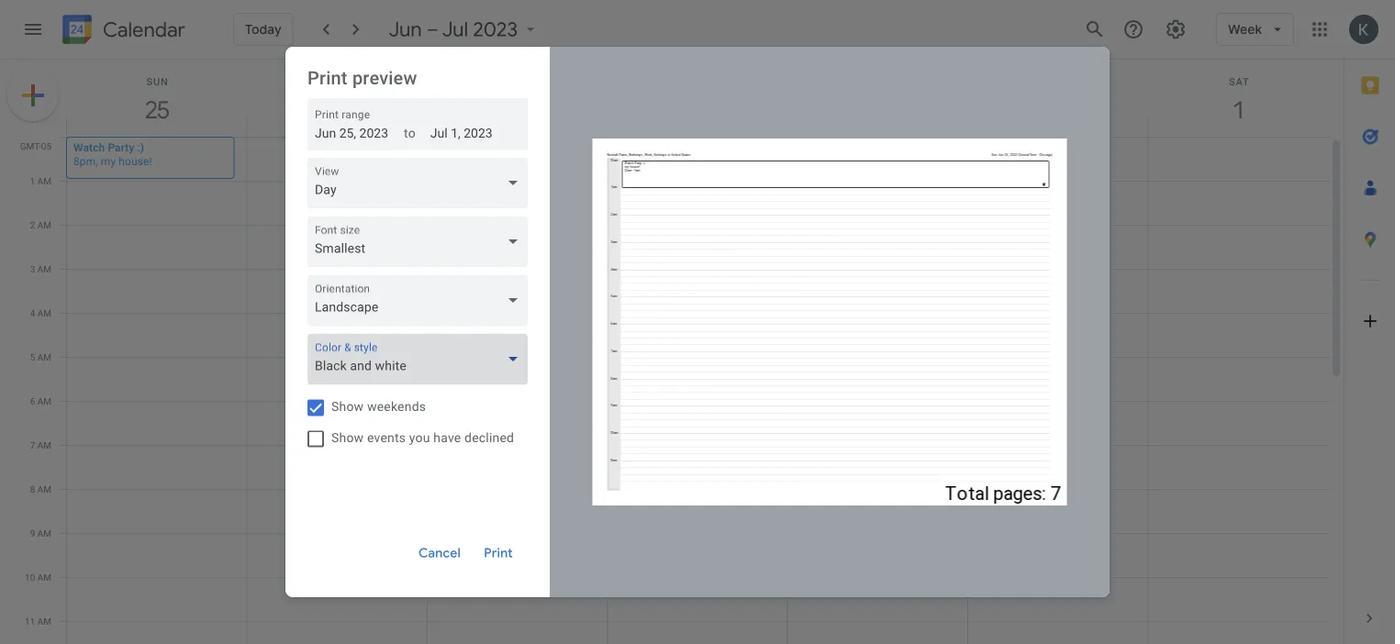 Task type: locate. For each thing, give the bounding box(es) containing it.
am right 5
[[37, 352, 51, 363]]

am for 3 am
[[37, 263, 51, 275]]

1
[[30, 175, 35, 186]]

am right 10
[[37, 572, 51, 583]]

jun – jul 2023
[[389, 17, 518, 42]]

tab list
[[1345, 60, 1395, 593]]

show weekends
[[331, 399, 426, 415]]

1 vertical spatial print
[[315, 108, 339, 121]]

jul
[[442, 17, 469, 42]]

print inside button
[[484, 545, 513, 561]]

am right 9
[[37, 528, 51, 539]]

watch
[[73, 141, 105, 154]]

cell containing watch party :)
[[66, 137, 247, 644]]

am right the 7 at the bottom left of page
[[37, 440, 51, 451]]

10 am
[[25, 572, 51, 583]]

you
[[409, 431, 430, 446]]

1 vertical spatial show
[[331, 431, 364, 446]]

show
[[331, 399, 364, 415], [331, 431, 364, 446]]

row inside grid
[[59, 137, 1329, 644]]

3
[[30, 263, 35, 275]]

am for 9 am
[[37, 528, 51, 539]]

2 show from the top
[[331, 431, 364, 446]]

2 am from the top
[[37, 219, 51, 230]]

9
[[30, 528, 35, 539]]

show left events
[[331, 431, 364, 446]]

None field
[[308, 157, 535, 209], [308, 216, 535, 268], [308, 275, 535, 326], [308, 334, 535, 385], [308, 157, 535, 209], [308, 216, 535, 268], [308, 275, 535, 326], [308, 334, 535, 385]]

gmt-05
[[20, 140, 51, 151]]

0 vertical spatial print
[[308, 67, 348, 89]]

4
[[30, 308, 35, 319]]

weekends
[[367, 399, 426, 415]]

1 am from the top
[[37, 175, 51, 186]]

7 cell from the left
[[1149, 137, 1329, 644]]

8 am from the top
[[37, 484, 51, 495]]

today button
[[233, 13, 294, 46]]

4 cell from the left
[[607, 137, 788, 644]]

3 am from the top
[[37, 263, 51, 275]]

grid
[[0, 60, 1344, 644]]

10 am from the top
[[37, 572, 51, 583]]

End date text field
[[430, 123, 493, 145]]

am right 11
[[37, 616, 51, 627]]

11 am from the top
[[37, 616, 51, 627]]

grid containing watch party :)
[[0, 60, 1344, 644]]

print up the "print range"
[[308, 67, 348, 89]]

print right cancel button
[[484, 545, 513, 561]]

0 vertical spatial show
[[331, 399, 364, 415]]

am right 3
[[37, 263, 51, 275]]

print preview element
[[0, 0, 1395, 644]]

am right the 6
[[37, 396, 51, 407]]

am right 4
[[37, 308, 51, 319]]

print button
[[469, 532, 528, 576]]

show left weekends
[[331, 399, 364, 415]]

2 vertical spatial print
[[484, 545, 513, 561]]

2 column header from the left
[[246, 60, 428, 137]]

7
[[30, 440, 35, 451]]

Start date text field
[[315, 123, 389, 145]]

3 cell from the left
[[428, 137, 608, 644]]

9 am from the top
[[37, 528, 51, 539]]

11
[[25, 616, 35, 627]]

1 cell from the left
[[66, 137, 247, 644]]

row
[[59, 137, 1329, 644]]

print range
[[315, 108, 370, 121]]

am for 7 am
[[37, 440, 51, 451]]

,
[[96, 155, 98, 168]]

6 am
[[30, 396, 51, 407]]

am right 1
[[37, 175, 51, 186]]

today
[[245, 21, 282, 37]]

5 column header from the left
[[787, 60, 969, 137]]

:)
[[137, 141, 144, 154]]

support image
[[1123, 18, 1145, 40]]

5
[[30, 352, 35, 363]]

4 am from the top
[[37, 308, 51, 319]]

jun
[[389, 17, 422, 42]]

2 am
[[30, 219, 51, 230]]

–
[[427, 17, 439, 42]]

print
[[308, 67, 348, 89], [315, 108, 339, 121], [484, 545, 513, 561]]

5 am from the top
[[37, 352, 51, 363]]

have
[[434, 431, 461, 446]]

am right 8 at left
[[37, 484, 51, 495]]

4 am
[[30, 308, 51, 319]]

am for 1 am
[[37, 175, 51, 186]]

am right 2
[[37, 219, 51, 230]]

cell
[[66, 137, 247, 644], [247, 137, 428, 644], [428, 137, 608, 644], [607, 137, 788, 644], [788, 137, 969, 644], [969, 137, 1149, 644], [1149, 137, 1329, 644]]

1 show from the top
[[331, 399, 364, 415]]

6 am from the top
[[37, 396, 51, 407]]

gmt-
[[20, 140, 41, 151]]

7 am from the top
[[37, 440, 51, 451]]

row containing watch party :)
[[59, 137, 1329, 644]]

4 column header from the left
[[607, 60, 788, 137]]

8
[[30, 484, 35, 495]]

2
[[30, 219, 35, 230]]

am
[[37, 175, 51, 186], [37, 219, 51, 230], [37, 263, 51, 275], [37, 308, 51, 319], [37, 352, 51, 363], [37, 396, 51, 407], [37, 440, 51, 451], [37, 484, 51, 495], [37, 528, 51, 539], [37, 572, 51, 583], [37, 616, 51, 627]]

print left range
[[315, 108, 339, 121]]

10
[[25, 572, 35, 583]]

column header
[[66, 60, 247, 137], [246, 60, 428, 137], [427, 60, 608, 137], [607, 60, 788, 137], [787, 60, 969, 137], [968, 60, 1149, 137], [1148, 60, 1329, 137]]

8pm
[[73, 155, 96, 168]]

6
[[30, 396, 35, 407]]



Task type: describe. For each thing, give the bounding box(es) containing it.
my
[[101, 155, 116, 168]]

2023
[[473, 17, 518, 42]]

7 column header from the left
[[1148, 60, 1329, 137]]

am for 11 am
[[37, 616, 51, 627]]

jun – jul 2023 button
[[382, 17, 548, 42]]

1 column header from the left
[[66, 60, 247, 137]]

calendar
[[103, 17, 185, 43]]

party
[[108, 141, 134, 154]]

05
[[41, 140, 51, 151]]

am for 2 am
[[37, 219, 51, 230]]

3 am
[[30, 263, 51, 275]]

cancel
[[419, 545, 461, 561]]

am for 6 am
[[37, 396, 51, 407]]

1 am
[[30, 175, 51, 186]]

print for print range
[[315, 108, 339, 121]]

show events you have declined
[[331, 431, 514, 446]]

print for print preview
[[308, 67, 348, 89]]

calendar heading
[[99, 17, 185, 43]]

2 cell from the left
[[247, 137, 428, 644]]

calendar element
[[59, 11, 185, 51]]

print preview image
[[593, 139, 1067, 506]]

declined
[[465, 431, 514, 446]]

watch party :) 8pm , my house!
[[73, 141, 152, 168]]

5 cell from the left
[[788, 137, 969, 644]]

3 column header from the left
[[427, 60, 608, 137]]

cancel button
[[410, 532, 469, 576]]

am for 4 am
[[37, 308, 51, 319]]

print preview
[[308, 67, 417, 89]]

6 cell from the left
[[969, 137, 1149, 644]]

9 am
[[30, 528, 51, 539]]

show for show events you have declined
[[331, 431, 364, 446]]

to
[[404, 126, 416, 141]]

am for 8 am
[[37, 484, 51, 495]]

am for 5 am
[[37, 352, 51, 363]]

8 am
[[30, 484, 51, 495]]

preview
[[352, 67, 417, 89]]

6 column header from the left
[[968, 60, 1149, 137]]

11 am
[[25, 616, 51, 627]]

7 am
[[30, 440, 51, 451]]

show for show weekends
[[331, 399, 364, 415]]

range
[[342, 108, 370, 121]]

5 am
[[30, 352, 51, 363]]

events
[[367, 431, 406, 446]]

am for 10 am
[[37, 572, 51, 583]]

house!
[[119, 155, 152, 168]]



Task type: vqa. For each thing, say whether or not it's contained in the screenshot.
1
yes



